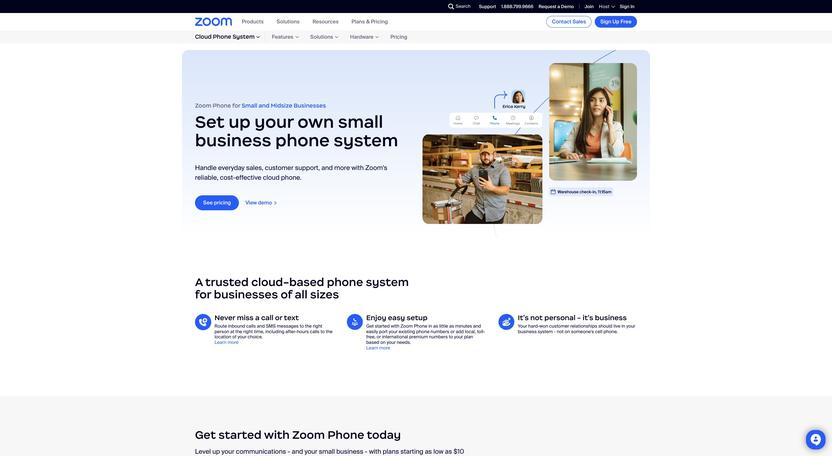 Task type: describe. For each thing, give the bounding box(es) containing it.
it's
[[518, 314, 529, 322]]

small
[[242, 102, 258, 109]]

reliable,
[[195, 173, 219, 182]]

with up communications
[[264, 428, 290, 442]]

pricing link
[[384, 32, 414, 42]]

and inside 'enjoy easy setup get started with zoom phone in as little as minutes and easily port your existing phone numbers or add local, toll- free, or international premium numbers to your plan based on your needs. learn more'
[[474, 323, 482, 329]]

starting
[[401, 448, 424, 456]]

for inside zoom phone for small and midsize businesses set up your own small business phone system
[[233, 102, 241, 109]]

sales
[[573, 18, 587, 25]]

phone inside 'enjoy easy setup get started with zoom phone in as little as minutes and easily port your existing phone numbers or add local, toll- free, or international premium numbers to your plan based on your needs. learn more'
[[414, 323, 428, 329]]

live
[[614, 323, 621, 329]]

1 horizontal spatial or
[[377, 334, 381, 340]]

more inside 'enjoy easy setup get started with zoom phone in as little as minutes and easily port your existing phone numbers or add local, toll- free, or international premium numbers to your plan based on your needs. learn more'
[[380, 345, 391, 351]]

2 horizontal spatial or
[[451, 329, 455, 335]]

and inside handle everyday sales, customer support, and more with zoom's reliable, cost-effective cloud phone.
[[322, 164, 333, 172]]

with inside level up your communications - and your small business - with plans starting as low as $10 a month.
[[369, 448, 382, 456]]

your right port
[[389, 329, 398, 335]]

existing
[[399, 329, 416, 335]]

zoom inside 'enjoy easy setup get started with zoom phone in as little as minutes and easily port your existing phone numbers or add local, toll- free, or international premium numbers to your plan based on your needs. learn more'
[[401, 323, 413, 329]]

after-
[[286, 329, 297, 335]]

phone. inside handle everyday sales, customer support, and more with zoom's reliable, cost-effective cloud phone.
[[281, 173, 302, 182]]

free
[[621, 18, 632, 25]]

solutions button
[[304, 32, 344, 42]]

host
[[600, 4, 610, 9]]

support link
[[480, 4, 497, 9]]

hardware button
[[344, 32, 384, 42]]

up
[[613, 18, 620, 25]]

small inside zoom phone for small and midsize businesses set up your own small business phone system
[[338, 111, 384, 132]]

a inside never miss a call or text route inbound calls and sms messages to the right person at the right time, including after-hours calls to the location of your choice. learn more
[[255, 314, 260, 322]]

on inside 'enjoy easy setup get started with zoom phone in as little as minutes and easily port your existing phone numbers or add local, toll- free, or international premium numbers to your plan based on your needs. learn more'
[[381, 340, 386, 346]]

your inside the it's not personal - it's business your hard-won customer relationships should live in your business system - not on someone's cell phone.
[[627, 323, 636, 329]]

your inside never miss a call or text route inbound calls and sms messages to the right person at the right time, including after-hours calls to the location of your choice. learn more
[[238, 334, 247, 340]]

it's not personal - it's business your hard-won customer relationships should live in your business system - not on someone's cell phone.
[[518, 314, 636, 335]]

request a demo
[[539, 4, 575, 9]]

sizes
[[311, 288, 339, 302]]

enjoy easy setup image
[[347, 314, 363, 330]]

1.888.799.9666 link
[[502, 4, 534, 9]]

more inside never miss a call or text route inbound calls and sms messages to the right person at the right time, including after-hours calls to the location of your choice. learn more
[[228, 340, 239, 346]]

search image
[[449, 4, 455, 9]]

as left little
[[434, 323, 439, 329]]

products button
[[242, 18, 264, 25]]

phone inside a trusted cloud-based phone system for businesses of all sizes
[[327, 275, 364, 290]]

of inside never miss a call or text route inbound calls and sms messages to the right person at the right time, including after-hours calls to the location of your choice. learn more
[[233, 334, 237, 340]]

it's not personal - it's business image
[[499, 314, 515, 330]]

0 horizontal spatial calls
[[246, 323, 256, 329]]

low
[[434, 448, 444, 456]]

your right month.
[[222, 448, 235, 456]]

demo
[[562, 4, 575, 9]]

level up your communications - and your small business - with plans starting as low as $10 a month.
[[195, 448, 465, 457]]

system inside a trusted cloud-based phone system for businesses of all sizes
[[366, 275, 409, 290]]

1.888.799.9666
[[502, 4, 534, 9]]

request
[[539, 4, 557, 9]]

month.
[[200, 456, 221, 457]]

time,
[[254, 329, 265, 335]]

cost-
[[220, 173, 236, 182]]

contact
[[553, 18, 572, 25]]

sign for sign in
[[621, 4, 630, 9]]

join
[[585, 4, 594, 9]]

communications
[[236, 448, 286, 456]]

cell
[[596, 329, 603, 335]]

midsize
[[271, 102, 293, 109]]

your left plan
[[455, 334, 464, 340]]

sign up free
[[601, 18, 632, 25]]

system inside the it's not personal - it's business your hard-won customer relationships should live in your business system - not on someone's cell phone.
[[538, 329, 553, 335]]

resources
[[313, 18, 339, 25]]

- down get started with zoom phone today on the left bottom of page
[[288, 448, 290, 456]]

system inside zoom phone for small and midsize businesses set up your own small business phone system
[[334, 130, 399, 151]]

or inside never miss a call or text route inbound calls and sms messages to the right person at the right time, including after-hours calls to the location of your choice. learn more
[[275, 314, 283, 322]]

enjoy easy setup get started with zoom phone in as little as minutes and easily port your existing phone numbers or add local, toll- free, or international premium numbers to your plan based on your needs. learn more
[[367, 314, 486, 351]]

features button
[[266, 32, 304, 42]]

local,
[[465, 329, 476, 335]]

level
[[195, 448, 211, 456]]

never
[[215, 314, 236, 322]]

phone inside zoom phone for small and midsize businesses set up your own small business phone system
[[276, 130, 330, 151]]

view
[[246, 199, 257, 206]]

$10
[[454, 448, 465, 456]]

phone inside cloud phone system popup button
[[213, 33, 232, 40]]

port
[[380, 329, 388, 335]]

call
[[261, 314, 274, 322]]

easy
[[388, 314, 405, 322]]

relationships
[[571, 323, 598, 329]]

contact sales
[[553, 18, 587, 25]]

started inside 'enjoy easy setup get started with zoom phone in as little as minutes and easily port your existing phone numbers or add local, toll- free, or international premium numbers to your plan based on your needs. learn more'
[[375, 323, 390, 329]]

businesses
[[214, 288, 278, 302]]

little
[[440, 323, 449, 329]]

never miss a call or text route inbound calls and sms messages to the right person at the right time, including after-hours calls to the location of your choice. learn more
[[215, 314, 333, 346]]

pricing
[[214, 199, 231, 206]]

easily
[[367, 329, 378, 335]]

sign up free link
[[596, 16, 638, 28]]

products
[[242, 18, 264, 25]]

join link
[[585, 4, 594, 9]]

as right low
[[445, 448, 453, 456]]

as left low
[[425, 448, 432, 456]]

set up your own small business phone system main content
[[0, 44, 833, 457]]

cloud
[[195, 33, 212, 40]]

at
[[231, 329, 235, 335]]

0 horizontal spatial pricing
[[371, 18, 388, 25]]

zoom inside zoom phone for small and midsize businesses set up your own small business phone system
[[195, 102, 212, 109]]

based inside a trusted cloud-based phone system for businesses of all sizes
[[290, 275, 325, 290]]

see pricing link
[[195, 195, 239, 210]]

request a demo link
[[539, 4, 575, 9]]

hard-
[[529, 323, 540, 329]]

learn more link for enjoy
[[367, 345, 391, 351]]

view demo link
[[245, 199, 278, 206]]

search image
[[449, 4, 455, 9]]

someone's
[[572, 329, 595, 335]]

your inside zoom phone for small and midsize businesses set up your own small business phone system
[[255, 111, 294, 132]]

1 vertical spatial get
[[195, 428, 216, 442]]

handle
[[195, 164, 217, 172]]

support
[[480, 4, 497, 9]]

minutes
[[456, 323, 473, 329]]

of inside a trusted cloud-based phone system for businesses of all sizes
[[281, 288, 292, 302]]

solutions for solutions dropdown button
[[311, 34, 334, 40]]

host button
[[600, 4, 615, 9]]

2 horizontal spatial the
[[326, 329, 333, 335]]

learn more link for never
[[215, 340, 239, 346]]

business inside level up your communications - and your small business - with plans starting as low as $10 a month.
[[337, 448, 364, 456]]

phone. inside the it's not personal - it's business your hard-won customer relationships should live in your business system - not on someone's cell phone.
[[604, 329, 619, 335]]

get started with zoom phone today
[[195, 428, 401, 442]]

everyday
[[218, 164, 245, 172]]

your left needs.
[[387, 340, 396, 346]]



Task type: locate. For each thing, give the bounding box(es) containing it.
1 horizontal spatial customer
[[550, 323, 570, 329]]

1 vertical spatial customer
[[550, 323, 570, 329]]

0 vertical spatial phone.
[[281, 173, 302, 182]]

0 vertical spatial for
[[233, 102, 241, 109]]

1 horizontal spatial learn more link
[[367, 345, 391, 351]]

1 horizontal spatial based
[[367, 340, 380, 346]]

own
[[298, 111, 334, 132]]

1 horizontal spatial on
[[565, 329, 571, 335]]

enjoy
[[367, 314, 387, 322]]

1 horizontal spatial right
[[313, 323, 323, 329]]

zoom's
[[366, 164, 388, 172]]

1 horizontal spatial get
[[367, 323, 374, 329]]

sign left up
[[601, 18, 612, 25]]

0 vertical spatial get
[[367, 323, 374, 329]]

phone inside zoom phone for small and midsize businesses set up your own small business phone system
[[213, 102, 231, 109]]

0 vertical spatial sign
[[621, 4, 630, 9]]

see
[[203, 199, 213, 206]]

right left the 'time,'
[[244, 329, 253, 335]]

of down inbound
[[233, 334, 237, 340]]

0 horizontal spatial sign
[[601, 18, 612, 25]]

international
[[382, 334, 409, 340]]

1 horizontal spatial zoom
[[293, 428, 325, 442]]

0 horizontal spatial a
[[195, 456, 199, 457]]

0 horizontal spatial more
[[228, 340, 239, 346]]

solutions inside solutions dropdown button
[[311, 34, 334, 40]]

2 horizontal spatial zoom
[[401, 323, 413, 329]]

phone inside 'enjoy easy setup get started with zoom phone in as little as minutes and easily port your existing phone numbers or add local, toll- free, or international premium numbers to your plan based on your needs. learn more'
[[417, 329, 430, 335]]

&
[[367, 18, 370, 25]]

0 horizontal spatial customer
[[265, 164, 294, 172]]

customer inside handle everyday sales, customer support, and more with zoom's reliable, cost-effective cloud phone.
[[265, 164, 294, 172]]

0 horizontal spatial or
[[275, 314, 283, 322]]

business inside zoom phone for small and midsize businesses set up your own small business phone system
[[195, 130, 272, 151]]

and right minutes at the right
[[474, 323, 482, 329]]

messages
[[277, 323, 299, 329]]

personal
[[545, 314, 576, 322]]

calls
[[246, 323, 256, 329], [310, 329, 320, 335]]

0 horizontal spatial learn
[[215, 340, 227, 346]]

to right after-
[[300, 323, 304, 329]]

in right live
[[622, 323, 626, 329]]

1 vertical spatial of
[[233, 334, 237, 340]]

of left all
[[281, 288, 292, 302]]

plan
[[465, 334, 474, 340]]

1 horizontal spatial pricing
[[391, 34, 408, 40]]

0 vertical spatial not
[[531, 314, 543, 322]]

numbers left add
[[431, 329, 450, 335]]

it's
[[583, 314, 594, 322]]

set up your own small business phone system image
[[423, 63, 638, 224]]

learn more link down free,
[[367, 345, 391, 351]]

plans
[[383, 448, 399, 456]]

plans & pricing link
[[352, 18, 388, 25]]

see pricing
[[203, 199, 231, 206]]

sales,
[[246, 164, 264, 172]]

for left small
[[233, 102, 241, 109]]

with left zoom's
[[352, 164, 364, 172]]

and inside never miss a call or text route inbound calls and sms messages to the right person at the right time, including after-hours calls to the location of your choice. learn more
[[257, 323, 265, 329]]

not
[[531, 314, 543, 322], [557, 329, 564, 335]]

2 horizontal spatial more
[[380, 345, 391, 351]]

sign for sign up free
[[601, 18, 612, 25]]

a inside level up your communications - and your small business - with plans starting as low as $10 a month.
[[195, 456, 199, 457]]

your
[[255, 111, 294, 132], [627, 323, 636, 329], [389, 329, 398, 335], [238, 334, 247, 340], [455, 334, 464, 340], [387, 340, 396, 346], [222, 448, 235, 456], [305, 448, 318, 456]]

0 vertical spatial of
[[281, 288, 292, 302]]

get inside 'enjoy easy setup get started with zoom phone in as little as minutes and easily port your existing phone numbers or add local, toll- free, or international premium numbers to your plan based on your needs. learn more'
[[367, 323, 374, 329]]

0 vertical spatial zoom
[[195, 102, 212, 109]]

1 horizontal spatial small
[[338, 111, 384, 132]]

up down small
[[229, 111, 251, 132]]

phone down setup at the bottom
[[414, 323, 428, 329]]

up inside level up your communications - and your small business - with plans starting as low as $10 a month.
[[213, 448, 220, 456]]

2 horizontal spatial to
[[449, 334, 453, 340]]

1 horizontal spatial the
[[305, 323, 312, 329]]

a left "call"
[[255, 314, 260, 322]]

0 horizontal spatial up
[[213, 448, 220, 456]]

hardware
[[350, 34, 374, 40]]

0 horizontal spatial of
[[233, 334, 237, 340]]

1 horizontal spatial sign
[[621, 4, 630, 9]]

up
[[229, 111, 251, 132], [213, 448, 220, 456]]

1 horizontal spatial a
[[255, 314, 260, 322]]

1 horizontal spatial phone.
[[604, 329, 619, 335]]

1 vertical spatial based
[[367, 340, 380, 346]]

in inside 'enjoy easy setup get started with zoom phone in as little as minutes and easily port your existing phone numbers or add local, toll- free, or international premium numbers to your plan based on your needs. learn more'
[[429, 323, 433, 329]]

0 horizontal spatial get
[[195, 428, 216, 442]]

your down get started with zoom phone today on the left bottom of page
[[305, 448, 318, 456]]

- down 'today'
[[365, 448, 368, 456]]

your down midsize
[[255, 111, 294, 132]]

0 vertical spatial up
[[229, 111, 251, 132]]

or up sms
[[275, 314, 283, 322]]

with left the plans
[[369, 448, 382, 456]]

with
[[352, 164, 364, 172], [391, 323, 400, 329], [264, 428, 290, 442], [369, 448, 382, 456]]

setup
[[407, 314, 428, 322]]

in
[[429, 323, 433, 329], [622, 323, 626, 329]]

started up communications
[[219, 428, 262, 442]]

to
[[300, 323, 304, 329], [321, 329, 325, 335], [449, 334, 453, 340]]

view demo
[[246, 199, 272, 206]]

a trusted cloud-based phone system for businesses of all sizes
[[195, 275, 409, 302]]

on down port
[[381, 340, 386, 346]]

0 vertical spatial small
[[338, 111, 384, 132]]

up right level
[[213, 448, 220, 456]]

0 horizontal spatial in
[[429, 323, 433, 329]]

phone. down support,
[[281, 173, 302, 182]]

a left demo
[[558, 4, 561, 9]]

all
[[295, 288, 308, 302]]

and right small
[[259, 102, 270, 109]]

up inside zoom phone for small and midsize businesses set up your own small business phone system
[[229, 111, 251, 132]]

route
[[215, 323, 227, 329]]

cloud phone system button
[[195, 32, 266, 42]]

in
[[631, 4, 635, 9]]

get down enjoy
[[367, 323, 374, 329]]

phone. right cell
[[604, 329, 619, 335]]

2 in from the left
[[622, 323, 626, 329]]

effective
[[236, 173, 262, 182]]

phone
[[276, 130, 330, 151], [327, 275, 364, 290], [417, 329, 430, 335]]

learn down person at the bottom of the page
[[215, 340, 227, 346]]

1 vertical spatial up
[[213, 448, 220, 456]]

in left little
[[429, 323, 433, 329]]

sign left in
[[621, 4, 630, 9]]

with inside handle everyday sales, customer support, and more with zoom's reliable, cost-effective cloud phone.
[[352, 164, 364, 172]]

1 in from the left
[[429, 323, 433, 329]]

0 vertical spatial solutions
[[277, 18, 300, 25]]

0 horizontal spatial right
[[244, 329, 253, 335]]

phone down zoom logo
[[213, 33, 232, 40]]

started down enjoy
[[375, 323, 390, 329]]

solutions up features popup button
[[277, 18, 300, 25]]

1 horizontal spatial of
[[281, 288, 292, 302]]

1 horizontal spatial more
[[335, 164, 350, 172]]

phone.
[[281, 173, 302, 182], [604, 329, 619, 335]]

to left add
[[449, 334, 453, 340]]

more inside handle everyday sales, customer support, and more with zoom's reliable, cost-effective cloud phone.
[[335, 164, 350, 172]]

businesses
[[294, 102, 326, 109]]

2 vertical spatial zoom
[[293, 428, 325, 442]]

cloud
[[263, 173, 280, 182]]

search
[[456, 3, 471, 9]]

small inside level up your communications - and your small business - with plans starting as low as $10 a month.
[[319, 448, 335, 456]]

None search field
[[425, 1, 450, 12]]

customer inside the it's not personal - it's business your hard-won customer relationships should live in your business system - not on someone's cell phone.
[[550, 323, 570, 329]]

0 vertical spatial system
[[334, 130, 399, 151]]

0 horizontal spatial phone.
[[281, 173, 302, 182]]

- right won
[[555, 329, 556, 335]]

pricing inside pricing link
[[391, 34, 408, 40]]

sign in
[[621, 4, 635, 9]]

learn inside never miss a call or text route inbound calls and sms messages to the right person at the right time, including after-hours calls to the location of your choice. learn more
[[215, 340, 227, 346]]

phone up level up your communications - and your small business - with plans starting as low as $10 a month.
[[328, 428, 365, 442]]

0 horizontal spatial to
[[300, 323, 304, 329]]

1 vertical spatial a
[[255, 314, 260, 322]]

solutions
[[277, 18, 300, 25], [311, 34, 334, 40]]

customer up cloud
[[265, 164, 294, 172]]

1 horizontal spatial solutions
[[311, 34, 334, 40]]

sms
[[266, 323, 276, 329]]

zoom up level up your communications - and your small business - with plans starting as low as $10 a month.
[[293, 428, 325, 442]]

demo
[[258, 199, 272, 206]]

in inside the it's not personal - it's business your hard-won customer relationships should live in your business system - not on someone's cell phone.
[[622, 323, 626, 329]]

free,
[[367, 334, 376, 340]]

as right little
[[450, 323, 455, 329]]

0 horizontal spatial based
[[290, 275, 325, 290]]

learn more link down person at the bottom of the page
[[215, 340, 239, 346]]

1 vertical spatial small
[[319, 448, 335, 456]]

with down easy
[[391, 323, 400, 329]]

hours
[[297, 329, 309, 335]]

text
[[284, 314, 299, 322]]

1 vertical spatial not
[[557, 329, 564, 335]]

1 vertical spatial started
[[219, 428, 262, 442]]

for inside a trusted cloud-based phone system for businesses of all sizes
[[195, 288, 211, 302]]

and inside level up your communications - and your small business - with plans starting as low as $10 a month.
[[292, 448, 303, 456]]

1 vertical spatial sign
[[601, 18, 612, 25]]

1 horizontal spatial learn
[[367, 345, 379, 351]]

support,
[[295, 164, 320, 172]]

1 vertical spatial pricing
[[391, 34, 408, 40]]

get up level
[[195, 428, 216, 442]]

features
[[272, 34, 294, 40]]

1 vertical spatial for
[[195, 288, 211, 302]]

a left month.
[[195, 456, 199, 457]]

zoom up the set
[[195, 102, 212, 109]]

trusted
[[205, 275, 249, 290]]

0 vertical spatial a
[[558, 4, 561, 9]]

business
[[195, 130, 272, 151], [596, 314, 627, 322], [518, 329, 537, 335], [337, 448, 364, 456]]

learn inside 'enjoy easy setup get started with zoom phone in as little as minutes and easily port your existing phone numbers or add local, toll- free, or international premium numbers to your plan based on your needs. learn more'
[[367, 345, 379, 351]]

plans & pricing
[[352, 18, 388, 25]]

your right at
[[238, 334, 247, 340]]

0 horizontal spatial not
[[531, 314, 543, 322]]

small
[[338, 111, 384, 132], [319, 448, 335, 456]]

1 vertical spatial phone.
[[604, 329, 619, 335]]

not down personal
[[557, 329, 564, 335]]

0 horizontal spatial for
[[195, 288, 211, 302]]

0 vertical spatial pricing
[[371, 18, 388, 25]]

system
[[233, 33, 255, 40]]

the right hours
[[326, 329, 333, 335]]

should
[[599, 323, 613, 329]]

and inside zoom phone for small and midsize businesses set up your own small business phone system
[[259, 102, 270, 109]]

solutions for solutions popup button
[[277, 18, 300, 25]]

right right hours
[[313, 323, 323, 329]]

1 horizontal spatial started
[[375, 323, 390, 329]]

1 horizontal spatial in
[[622, 323, 626, 329]]

contact sales link
[[547, 16, 592, 28]]

1 horizontal spatial up
[[229, 111, 251, 132]]

solutions down "resources"
[[311, 34, 334, 40]]

0 vertical spatial customer
[[265, 164, 294, 172]]

learn down free,
[[367, 345, 379, 351]]

customer down personal
[[550, 323, 570, 329]]

0 horizontal spatial on
[[381, 340, 386, 346]]

1 vertical spatial zoom
[[401, 323, 413, 329]]

to right hours
[[321, 329, 325, 335]]

miss
[[237, 314, 254, 322]]

numbers down little
[[430, 334, 448, 340]]

1 vertical spatial system
[[366, 275, 409, 290]]

0 vertical spatial started
[[375, 323, 390, 329]]

1 vertical spatial phone
[[327, 275, 364, 290]]

handle everyday sales, customer support, and more with zoom's reliable, cost-effective cloud phone.
[[195, 164, 388, 182]]

1 horizontal spatial for
[[233, 102, 241, 109]]

zoom phone for small and midsize businesses set up your own small business phone system
[[195, 102, 399, 151]]

for up never miss a call or text image on the bottom left
[[195, 288, 211, 302]]

including
[[266, 329, 285, 335]]

2 vertical spatial a
[[195, 456, 199, 457]]

set
[[195, 111, 225, 132]]

1 horizontal spatial to
[[321, 329, 325, 335]]

cloud phone system
[[195, 33, 255, 40]]

1 horizontal spatial calls
[[310, 329, 320, 335]]

to inside 'enjoy easy setup get started with zoom phone in as little as minutes and easily port your existing phone numbers or add local, toll- free, or international premium numbers to your plan based on your needs. learn more'
[[449, 334, 453, 340]]

your right live
[[627, 323, 636, 329]]

0 vertical spatial on
[[565, 329, 571, 335]]

toll-
[[478, 329, 486, 335]]

won
[[540, 323, 549, 329]]

based
[[290, 275, 325, 290], [367, 340, 380, 346]]

- left it's
[[578, 314, 582, 322]]

calls right hours
[[310, 329, 320, 335]]

2 vertical spatial phone
[[417, 329, 430, 335]]

1 vertical spatial solutions
[[311, 34, 334, 40]]

0 horizontal spatial small
[[319, 448, 335, 456]]

the right at
[[236, 329, 242, 335]]

0 vertical spatial based
[[290, 275, 325, 290]]

learn more link
[[215, 340, 239, 346], [367, 345, 391, 351]]

zoom down easy
[[401, 323, 413, 329]]

solutions button
[[277, 18, 300, 25]]

phone up the set
[[213, 102, 231, 109]]

zoom logo image
[[195, 18, 232, 26]]

and down get started with zoom phone today on the left bottom of page
[[292, 448, 303, 456]]

calls down miss
[[246, 323, 256, 329]]

numbers
[[431, 329, 450, 335], [430, 334, 448, 340]]

of
[[281, 288, 292, 302], [233, 334, 237, 340]]

0 horizontal spatial zoom
[[195, 102, 212, 109]]

0 vertical spatial phone
[[276, 130, 330, 151]]

and left sms
[[257, 323, 265, 329]]

2 horizontal spatial a
[[558, 4, 561, 9]]

based inside 'enjoy easy setup get started with zoom phone in as little as minutes and easily port your existing phone numbers or add local, toll- free, or international premium numbers to your plan based on your needs. learn more'
[[367, 340, 380, 346]]

started
[[375, 323, 390, 329], [219, 428, 262, 442]]

and
[[259, 102, 270, 109], [322, 164, 333, 172], [257, 323, 265, 329], [474, 323, 482, 329], [292, 448, 303, 456]]

never miss a call or text image
[[195, 314, 212, 331]]

add
[[456, 329, 464, 335]]

0 horizontal spatial the
[[236, 329, 242, 335]]

or left add
[[451, 329, 455, 335]]

choice.
[[248, 334, 263, 340]]

not up the hard-
[[531, 314, 543, 322]]

2 vertical spatial system
[[538, 329, 553, 335]]

and right support,
[[322, 164, 333, 172]]

the right after-
[[305, 323, 312, 329]]

on left someone's
[[565, 329, 571, 335]]

1 horizontal spatial not
[[557, 329, 564, 335]]

right
[[313, 323, 323, 329], [244, 329, 253, 335]]

0 horizontal spatial learn more link
[[215, 340, 239, 346]]

premium
[[410, 334, 428, 340]]

plans
[[352, 18, 365, 25]]

on inside the it's not personal - it's business your hard-won customer relationships should live in your business system - not on someone's cell phone.
[[565, 329, 571, 335]]

with inside 'enjoy easy setup get started with zoom phone in as little as minutes and easily port your existing phone numbers or add local, toll- free, or international premium numbers to your plan based on your needs. learn more'
[[391, 323, 400, 329]]

1 vertical spatial on
[[381, 340, 386, 346]]

0 horizontal spatial solutions
[[277, 18, 300, 25]]

or right free,
[[377, 334, 381, 340]]

0 horizontal spatial started
[[219, 428, 262, 442]]



Task type: vqa. For each thing, say whether or not it's contained in the screenshot.
Educators,
no



